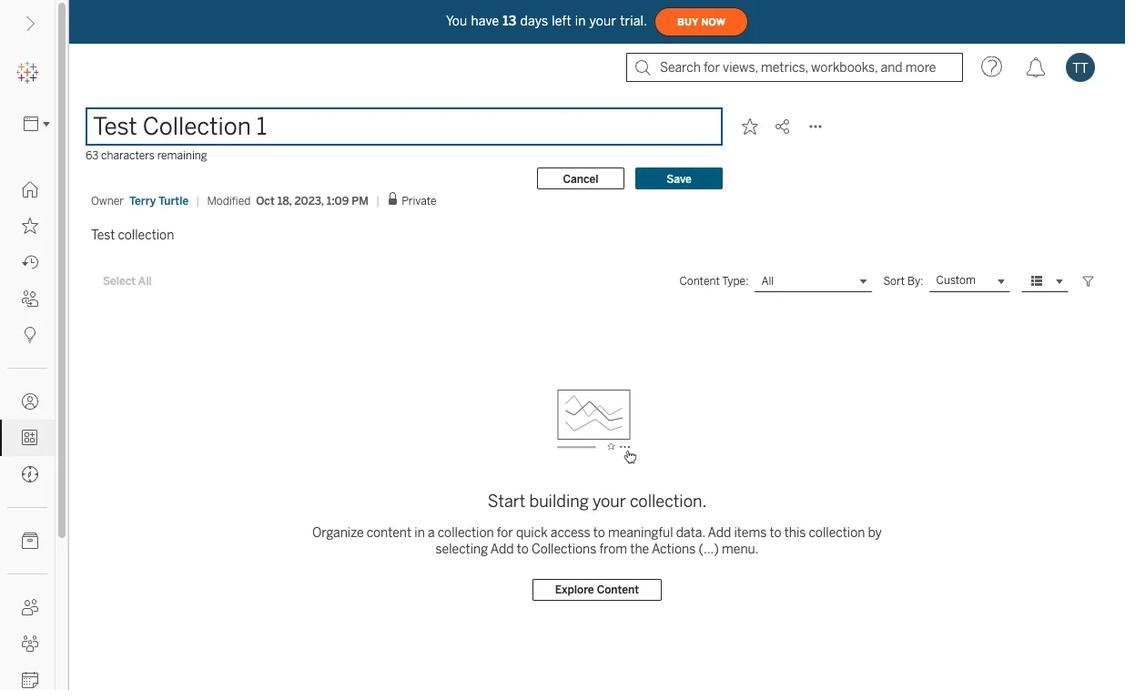 Task type: describe. For each thing, give the bounding box(es) containing it.
list view image
[[1029, 273, 1045, 289]]

owner
[[91, 194, 124, 207]]

now
[[701, 16, 726, 28]]

1 | from the left
[[196, 194, 200, 207]]

by
[[868, 525, 882, 540]]

terry turtle link
[[129, 193, 189, 209]]

2 | from the left
[[376, 194, 380, 207]]

owner terry turtle | modified oct 18, 2023, 1:09 pm |
[[91, 194, 380, 207]]

cancel
[[563, 172, 599, 185]]

explore content button
[[532, 579, 662, 601]]

data.
[[676, 525, 705, 540]]

type:
[[722, 274, 749, 288]]

1 horizontal spatial in
[[575, 13, 586, 28]]

you have 13 days left in your trial.
[[446, 13, 647, 28]]

actions
[[652, 541, 696, 556]]

select all button
[[91, 270, 164, 292]]

collection.
[[630, 492, 707, 511]]

quick
[[516, 525, 548, 540]]

trial.
[[620, 13, 647, 28]]

items
[[734, 525, 767, 540]]

meaningful
[[608, 525, 673, 540]]

custom
[[936, 274, 976, 287]]

18,
[[277, 194, 292, 207]]

Collection Name text field
[[86, 107, 723, 146]]

menu.
[[722, 541, 759, 556]]

for
[[497, 525, 513, 540]]

0 horizontal spatial collection
[[118, 227, 174, 242]]

characters
[[101, 148, 155, 162]]

sort by:
[[884, 274, 924, 288]]

2 horizontal spatial to
[[770, 525, 782, 540]]

1 vertical spatial your
[[593, 492, 626, 511]]

buy now
[[677, 16, 726, 28]]

custom button
[[929, 270, 1011, 292]]

main navigation. press the up and down arrow keys to access links. element
[[0, 171, 55, 690]]

terry
[[129, 194, 156, 207]]

organize content in a collection for quick access to meaningful data. add items to this collection by selecting add to collections from the actions (...) menu.
[[312, 525, 882, 556]]

Search for views, metrics, workbooks, and more text field
[[626, 53, 963, 82]]

selecting
[[436, 541, 488, 556]]

1:09
[[327, 194, 349, 207]]

remaining
[[157, 148, 207, 162]]

turtle
[[158, 194, 189, 207]]

2023,
[[295, 194, 324, 207]]

0 horizontal spatial to
[[517, 541, 529, 556]]

pm
[[352, 194, 369, 207]]

start building your collection.
[[488, 492, 707, 511]]

building
[[529, 492, 589, 511]]

(...)
[[699, 541, 719, 556]]

this
[[784, 525, 806, 540]]

private
[[402, 194, 437, 208]]

left
[[552, 13, 571, 28]]

explore content
[[555, 583, 639, 597]]

all button
[[754, 270, 873, 292]]

1 horizontal spatial add
[[708, 525, 731, 540]]

the
[[630, 541, 649, 556]]



Task type: vqa. For each thing, say whether or not it's contained in the screenshot.
the Superstore Flow Main Content
no



Task type: locate. For each thing, give the bounding box(es) containing it.
collection
[[118, 227, 174, 242], [438, 525, 494, 540], [809, 525, 865, 540]]

0 horizontal spatial in
[[414, 525, 425, 540]]

0 horizontal spatial all
[[138, 275, 152, 288]]

from
[[600, 541, 627, 556]]

63 characters remaining
[[86, 148, 207, 162]]

all
[[138, 275, 152, 288], [762, 275, 774, 288]]

explore
[[555, 583, 594, 597]]

1 horizontal spatial all
[[762, 275, 774, 288]]

collection up selecting
[[438, 525, 494, 540]]

in right left
[[575, 13, 586, 28]]

to up from
[[593, 525, 605, 540]]

0 vertical spatial your
[[590, 13, 616, 28]]

in inside organize content in a collection for quick access to meaningful data. add items to this collection by selecting add to collections from the actions (...) menu.
[[414, 525, 425, 540]]

modified
[[207, 194, 251, 207]]

navigation panel element
[[0, 55, 56, 690]]

content left type:
[[680, 274, 720, 288]]

0 vertical spatial in
[[575, 13, 586, 28]]

in
[[575, 13, 586, 28], [414, 525, 425, 540]]

content inside "button"
[[597, 583, 639, 597]]

all inside button
[[138, 275, 152, 288]]

sort
[[884, 274, 905, 288]]

63
[[86, 148, 99, 162]]

by:
[[908, 274, 924, 288]]

you
[[446, 13, 467, 28]]

your up organize content in a collection for quick access to meaningful data. add items to this collection by selecting add to collections from the actions (...) menu. on the bottom
[[593, 492, 626, 511]]

organize
[[312, 525, 364, 540]]

have
[[471, 13, 499, 28]]

content down from
[[597, 583, 639, 597]]

| right the pm on the top left
[[376, 194, 380, 207]]

1 vertical spatial content
[[597, 583, 639, 597]]

| right turtle
[[196, 194, 200, 207]]

oct
[[256, 194, 275, 207]]

add
[[708, 525, 731, 540], [491, 541, 514, 556]]

1 vertical spatial in
[[414, 525, 425, 540]]

content type:
[[680, 274, 749, 288]]

collection down 'terry' in the left top of the page
[[118, 227, 174, 242]]

0 horizontal spatial |
[[196, 194, 200, 207]]

to left this
[[770, 525, 782, 540]]

your left trial.
[[590, 13, 616, 28]]

collections
[[532, 541, 597, 556]]

content
[[680, 274, 720, 288], [597, 583, 639, 597]]

access
[[551, 525, 590, 540]]

13
[[503, 13, 517, 28]]

buy
[[677, 16, 699, 28]]

buy now button
[[655, 7, 748, 36]]

all inside dropdown button
[[762, 275, 774, 288]]

test
[[91, 227, 115, 242]]

2 all from the left
[[762, 275, 774, 288]]

in left a
[[414, 525, 425, 540]]

1 all from the left
[[138, 275, 152, 288]]

1 horizontal spatial to
[[593, 525, 605, 540]]

days
[[520, 13, 548, 28]]

all right select
[[138, 275, 152, 288]]

all right type:
[[762, 275, 774, 288]]

add up "(...)"
[[708, 525, 731, 540]]

1 horizontal spatial content
[[680, 274, 720, 288]]

select
[[103, 275, 136, 288]]

to down the quick
[[517, 541, 529, 556]]

collection left by
[[809, 525, 865, 540]]

1 horizontal spatial |
[[376, 194, 380, 207]]

cancel button
[[537, 168, 625, 189]]

0 vertical spatial add
[[708, 525, 731, 540]]

to
[[593, 525, 605, 540], [770, 525, 782, 540], [517, 541, 529, 556]]

content
[[367, 525, 412, 540]]

1 horizontal spatial collection
[[438, 525, 494, 540]]

|
[[196, 194, 200, 207], [376, 194, 380, 207]]

2 horizontal spatial collection
[[809, 525, 865, 540]]

1 vertical spatial add
[[491, 541, 514, 556]]

select all
[[103, 275, 152, 288]]

0 horizontal spatial add
[[491, 541, 514, 556]]

add down for at left
[[491, 541, 514, 556]]

a
[[428, 525, 435, 540]]

test collection
[[91, 227, 174, 242]]

start
[[488, 492, 526, 511]]

your
[[590, 13, 616, 28], [593, 492, 626, 511]]

0 vertical spatial content
[[680, 274, 720, 288]]

0 horizontal spatial content
[[597, 583, 639, 597]]



